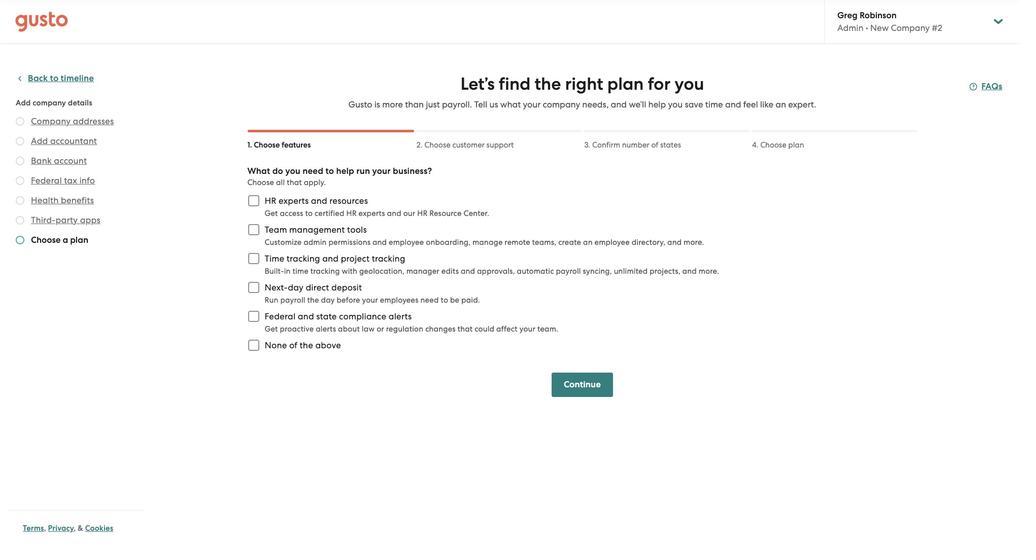 Task type: vqa. For each thing, say whether or not it's contained in the screenshot.
But
no



Task type: describe. For each thing, give the bounding box(es) containing it.
proactive
[[280, 325, 314, 334]]

company inside let's find the right plan for you gusto is more than just payroll. tell us what your company needs, and we'll help you save time and feel like an expert.
[[543, 100, 580, 110]]

apply.
[[304, 178, 326, 187]]

bank account button
[[31, 155, 87, 167]]

right
[[565, 74, 604, 94]]

tell
[[474, 100, 488, 110]]

1 horizontal spatial need
[[421, 296, 439, 305]]

add for add company details
[[16, 99, 31, 108]]

check image for company
[[16, 117, 24, 126]]

0 vertical spatial alerts
[[389, 312, 412, 322]]

do
[[273, 166, 283, 177]]

could
[[475, 325, 495, 334]]

tracking down admin
[[287, 254, 320, 264]]

plan inside let's find the right plan for you gusto is more than just payroll. tell us what your company needs, and we'll help you save time and feel like an expert.
[[608, 74, 644, 94]]

like
[[761, 100, 774, 110]]

or
[[377, 325, 384, 334]]

we'll
[[629, 100, 647, 110]]

an inside let's find the right plan for you gusto is more than just payroll. tell us what your company needs, and we'll help you save time and feel like an expert.
[[776, 100, 787, 110]]

check image for federal
[[16, 177, 24, 185]]

customer
[[453, 141, 485, 150]]

company inside greg robinson admin • new company #2
[[891, 23, 930, 33]]

the for find
[[535, 74, 561, 94]]

1 , from the left
[[44, 525, 46, 534]]

management
[[289, 225, 345, 235]]

0 vertical spatial experts
[[279, 196, 309, 206]]

cookies
[[85, 525, 113, 534]]

get for hr
[[265, 209, 278, 218]]

you inside what do you need to help run your business? choose all that apply.
[[285, 166, 301, 177]]

next-day direct deposit
[[265, 283, 362, 293]]

plan inside list
[[70, 235, 88, 246]]

regulation
[[386, 325, 424, 334]]

access
[[280, 209, 303, 218]]

choose for choose plan
[[761, 141, 787, 150]]

features
[[282, 141, 311, 150]]

Time tracking and project tracking checkbox
[[242, 248, 265, 270]]

and up certified at the left top of the page
[[311, 196, 327, 206]]

for
[[648, 74, 671, 94]]

choose for choose features
[[254, 141, 280, 150]]

choose inside what do you need to help run your business? choose all that apply.
[[248, 178, 274, 187]]

and left we'll
[[611, 100, 627, 110]]

back
[[28, 73, 48, 84]]

2 employee from the left
[[595, 238, 630, 247]]

federal tax info button
[[31, 175, 95, 187]]

0 vertical spatial more.
[[684, 238, 705, 247]]

health benefits button
[[31, 194, 94, 207]]

and right directory,
[[668, 238, 682, 247]]

2 horizontal spatial hr
[[418, 209, 428, 218]]

1 horizontal spatial payroll
[[556, 267, 581, 276]]

#2
[[932, 23, 943, 33]]

check image for health
[[16, 197, 24, 205]]

feel
[[744, 100, 758, 110]]

to inside what do you need to help run your business? choose all that apply.
[[326, 166, 334, 177]]

gusto
[[349, 100, 372, 110]]

0 horizontal spatial company
[[33, 99, 66, 108]]

confirm number of states
[[593, 141, 681, 150]]

what
[[501, 100, 521, 110]]

our
[[404, 209, 416, 218]]

back to timeline
[[28, 73, 94, 84]]

resources
[[330, 196, 368, 206]]

0 horizontal spatial day
[[288, 283, 304, 293]]

2 horizontal spatial plan
[[789, 141, 805, 150]]

terms
[[23, 525, 44, 534]]

accountant
[[50, 136, 97, 146]]

3 check image from the top
[[16, 236, 24, 245]]

and right "edits"
[[461, 267, 475, 276]]

more
[[382, 100, 403, 110]]

company inside button
[[31, 116, 71, 126]]

privacy link
[[48, 525, 74, 534]]

save
[[685, 100, 704, 110]]

the for of
[[300, 341, 313, 351]]

expert.
[[789, 100, 817, 110]]

get proactive alerts about law or regulation changes that could affect your team.
[[265, 325, 559, 334]]

teams,
[[532, 238, 557, 247]]

support
[[487, 141, 514, 150]]

and up geolocation,
[[373, 238, 387, 247]]

time inside let's find the right plan for you gusto is more than just payroll. tell us what your company needs, and we'll help you save time and feel like an expert.
[[706, 100, 723, 110]]

to left be
[[441, 296, 448, 305]]

and left our
[[387, 209, 402, 218]]

bank
[[31, 156, 52, 166]]

geolocation,
[[359, 267, 405, 276]]

automatic
[[517, 267, 554, 276]]

run
[[265, 296, 279, 305]]

a
[[63, 235, 68, 246]]

&
[[78, 525, 83, 534]]

project
[[341, 254, 370, 264]]

add accountant button
[[31, 135, 97, 147]]

the for payroll
[[307, 296, 319, 305]]

and up proactive
[[298, 312, 314, 322]]

with
[[342, 267, 358, 276]]

built-
[[265, 267, 284, 276]]

tax
[[64, 176, 77, 186]]

1 vertical spatial more.
[[699, 267, 720, 276]]

Federal and state compliance alerts checkbox
[[242, 306, 265, 328]]

onboarding,
[[426, 238, 471, 247]]

privacy
[[48, 525, 74, 534]]

state
[[316, 312, 337, 322]]

direct
[[306, 283, 329, 293]]

than
[[405, 100, 424, 110]]

states
[[661, 141, 681, 150]]

robinson
[[860, 10, 897, 21]]

new
[[871, 23, 889, 33]]

run payroll the day before your employees need to be paid.
[[265, 296, 480, 305]]

projects,
[[650, 267, 681, 276]]

home image
[[15, 11, 68, 32]]

edits
[[442, 267, 459, 276]]

law
[[362, 325, 375, 334]]

needs,
[[583, 100, 609, 110]]

1 vertical spatial payroll
[[280, 296, 306, 305]]

permissions
[[329, 238, 371, 247]]

help inside let's find the right plan for you gusto is more than just payroll. tell us what your company needs, and we'll help you save time and feel like an expert.
[[649, 100, 666, 110]]

third-party apps button
[[31, 214, 100, 226]]

terms link
[[23, 525, 44, 534]]

federal for federal and state compliance alerts
[[265, 312, 296, 322]]

is
[[375, 100, 380, 110]]

customize
[[265, 238, 302, 247]]

addresses
[[73, 116, 114, 126]]

0 vertical spatial you
[[675, 74, 705, 94]]

health
[[31, 195, 59, 206]]

company addresses
[[31, 116, 114, 126]]

add for add accountant
[[31, 136, 48, 146]]



Task type: locate. For each thing, give the bounding box(es) containing it.
1 horizontal spatial hr
[[347, 209, 357, 218]]

federal down run
[[265, 312, 296, 322]]

0 horizontal spatial experts
[[279, 196, 309, 206]]

resource
[[430, 209, 462, 218]]

1 vertical spatial company
[[31, 116, 71, 126]]

hr right our
[[418, 209, 428, 218]]

in
[[284, 267, 291, 276]]

compliance
[[339, 312, 387, 322]]

0 vertical spatial that
[[287, 178, 302, 187]]

1 vertical spatial experts
[[359, 209, 385, 218]]

1 check image from the top
[[16, 137, 24, 146]]

and down admin
[[322, 254, 339, 264]]

0 vertical spatial payroll
[[556, 267, 581, 276]]

need inside what do you need to help run your business? choose all that apply.
[[303, 166, 324, 177]]

choose
[[254, 141, 280, 150], [425, 141, 451, 150], [761, 141, 787, 150], [248, 178, 274, 187], [31, 235, 61, 246]]

you right do
[[285, 166, 301, 177]]

1 get from the top
[[265, 209, 278, 218]]

employees
[[380, 296, 419, 305]]

more. right projects,
[[699, 267, 720, 276]]

1 vertical spatial that
[[458, 325, 473, 334]]

day
[[288, 283, 304, 293], [321, 296, 335, 305]]

1 horizontal spatial an
[[776, 100, 787, 110]]

choose for choose customer support
[[425, 141, 451, 150]]

0 vertical spatial add
[[16, 99, 31, 108]]

and right projects,
[[683, 267, 697, 276]]

federal up the health
[[31, 176, 62, 186]]

unlimited
[[614, 267, 648, 276]]

more. right directory,
[[684, 238, 705, 247]]

check image left add accountant 'button'
[[16, 137, 24, 146]]

check image
[[16, 117, 24, 126], [16, 216, 24, 225], [16, 236, 24, 245]]

0 horizontal spatial time
[[293, 267, 309, 276]]

get for federal
[[265, 325, 278, 334]]

experts up tools
[[359, 209, 385, 218]]

choose left customer
[[425, 141, 451, 150]]

get access to certified hr experts and our hr resource center.
[[265, 209, 489, 218]]

check image
[[16, 137, 24, 146], [16, 157, 24, 166], [16, 177, 24, 185], [16, 197, 24, 205]]

your
[[523, 100, 541, 110], [372, 166, 391, 177], [362, 296, 378, 305], [520, 325, 536, 334]]

federal for federal tax info
[[31, 176, 62, 186]]

1 horizontal spatial time
[[706, 100, 723, 110]]

help right we'll
[[649, 100, 666, 110]]

0 vertical spatial need
[[303, 166, 324, 177]]

hr down "resources" at the left of the page
[[347, 209, 357, 218]]

to inside button
[[50, 73, 59, 84]]

1 vertical spatial alerts
[[316, 325, 336, 334]]

0 horizontal spatial federal
[[31, 176, 62, 186]]

get up team
[[265, 209, 278, 218]]

2 vertical spatial you
[[285, 166, 301, 177]]

1 horizontal spatial add
[[31, 136, 48, 146]]

that left could
[[458, 325, 473, 334]]

0 vertical spatial federal
[[31, 176, 62, 186]]

back to timeline button
[[16, 73, 94, 85]]

time right in
[[293, 267, 309, 276]]

None of the above checkbox
[[242, 335, 265, 357]]

0 horizontal spatial company
[[31, 116, 71, 126]]

company down right at the top
[[543, 100, 580, 110]]

customize admin permissions and employee onboarding, manage remote teams, create an employee directory, and more.
[[265, 238, 705, 247]]

company
[[891, 23, 930, 33], [31, 116, 71, 126]]

2 check image from the top
[[16, 216, 24, 225]]

check image left the health
[[16, 197, 24, 205]]

company down add company details
[[31, 116, 71, 126]]

the inside let's find the right plan for you gusto is more than just payroll. tell us what your company needs, and we'll help you save time and feel like an expert.
[[535, 74, 561, 94]]

an right create at the top
[[583, 238, 593, 247]]

account
[[54, 156, 87, 166]]

let's
[[461, 74, 495, 94]]

third-party apps
[[31, 215, 100, 225]]

the down next-day direct deposit
[[307, 296, 319, 305]]

before
[[337, 296, 360, 305]]

0 horizontal spatial help
[[336, 166, 354, 177]]

payroll
[[556, 267, 581, 276], [280, 296, 306, 305]]

manager
[[407, 267, 440, 276]]

payroll down next-
[[280, 296, 306, 305]]

1 vertical spatial of
[[289, 341, 298, 351]]

need up apply.
[[303, 166, 324, 177]]

continue button
[[552, 373, 613, 398]]

1 horizontal spatial federal
[[265, 312, 296, 322]]

,
[[44, 525, 46, 534], [74, 525, 76, 534]]

time
[[265, 254, 285, 264]]

0 vertical spatial get
[[265, 209, 278, 218]]

1 horizontal spatial ,
[[74, 525, 76, 534]]

your inside let's find the right plan for you gusto is more than just payroll. tell us what your company needs, and we'll help you save time and feel like an expert.
[[523, 100, 541, 110]]

employee up 'syncing,'
[[595, 238, 630, 247]]

your right "what"
[[523, 100, 541, 110]]

all
[[276, 178, 285, 187]]

•
[[866, 23, 869, 33]]

time right save
[[706, 100, 723, 110]]

check image left choose a plan
[[16, 236, 24, 245]]

Next-day direct deposit checkbox
[[242, 277, 265, 299]]

the right "find"
[[535, 74, 561, 94]]

number
[[622, 141, 650, 150]]

tracking up geolocation,
[[372, 254, 406, 264]]

add
[[16, 99, 31, 108], [31, 136, 48, 146]]

to down hr experts and resources
[[305, 209, 313, 218]]

3 check image from the top
[[16, 177, 24, 185]]

0 horizontal spatial employee
[[389, 238, 424, 247]]

day up state
[[321, 296, 335, 305]]

team management tools
[[265, 225, 367, 235]]

company left #2
[[891, 23, 930, 33]]

deposit
[[332, 283, 362, 293]]

1 vertical spatial you
[[668, 100, 683, 110]]

choose for choose a plan
[[31, 235, 61, 246]]

info
[[79, 176, 95, 186]]

, left &
[[74, 525, 76, 534]]

0 vertical spatial plan
[[608, 74, 644, 94]]

1 vertical spatial federal
[[265, 312, 296, 322]]

time
[[706, 100, 723, 110], [293, 267, 309, 276]]

alerts down state
[[316, 325, 336, 334]]

choose a plan list
[[16, 115, 141, 249]]

greg
[[838, 10, 858, 21]]

of left states
[[652, 141, 659, 150]]

2 vertical spatial check image
[[16, 236, 24, 245]]

4 check image from the top
[[16, 197, 24, 205]]

an right like
[[776, 100, 787, 110]]

add down back in the left top of the page
[[16, 99, 31, 108]]

2 , from the left
[[74, 525, 76, 534]]

day down in
[[288, 283, 304, 293]]

check image for third-
[[16, 216, 24, 225]]

tools
[[347, 225, 367, 235]]

cookies button
[[85, 523, 113, 535]]

faqs button
[[970, 81, 1003, 93]]

team.
[[538, 325, 559, 334]]

choose a plan
[[31, 235, 88, 246]]

details
[[68, 99, 92, 108]]

party
[[56, 215, 78, 225]]

1 horizontal spatial that
[[458, 325, 473, 334]]

1 vertical spatial plan
[[789, 141, 805, 150]]

certified
[[315, 209, 345, 218]]

of
[[652, 141, 659, 150], [289, 341, 298, 351]]

your right run in the left of the page
[[372, 166, 391, 177]]

choose down what
[[248, 178, 274, 187]]

choose inside list
[[31, 235, 61, 246]]

to up apply.
[[326, 166, 334, 177]]

Team management tools checkbox
[[242, 219, 265, 241]]

that right all
[[287, 178, 302, 187]]

that
[[287, 178, 302, 187], [458, 325, 473, 334]]

create
[[559, 238, 581, 247]]

, left privacy
[[44, 525, 46, 534]]

0 vertical spatial help
[[649, 100, 666, 110]]

0 horizontal spatial an
[[583, 238, 593, 247]]

0 vertical spatial company
[[891, 23, 930, 33]]

1 horizontal spatial alerts
[[389, 312, 412, 322]]

check image for bank
[[16, 157, 24, 166]]

and left feel
[[726, 100, 742, 110]]

1 vertical spatial help
[[336, 166, 354, 177]]

of down proactive
[[289, 341, 298, 351]]

built-in time tracking with geolocation, manager edits and approvals, automatic payroll syncing, unlimited projects, and more.
[[265, 267, 720, 276]]

check image left bank
[[16, 157, 24, 166]]

check image left federal tax info button on the left top
[[16, 177, 24, 185]]

0 vertical spatial the
[[535, 74, 561, 94]]

1 employee from the left
[[389, 238, 424, 247]]

hr down all
[[265, 196, 276, 206]]

more.
[[684, 238, 705, 247], [699, 267, 720, 276]]

your up compliance
[[362, 296, 378, 305]]

1 horizontal spatial company
[[891, 23, 930, 33]]

choose features
[[254, 141, 311, 150]]

0 horizontal spatial alerts
[[316, 325, 336, 334]]

tracking down time tracking and project tracking
[[311, 267, 340, 276]]

you up save
[[675, 74, 705, 94]]

1 vertical spatial day
[[321, 296, 335, 305]]

HR experts and resources checkbox
[[242, 190, 265, 212]]

time tracking and project tracking
[[265, 254, 406, 264]]

choose down like
[[761, 141, 787, 150]]

employee
[[389, 238, 424, 247], [595, 238, 630, 247]]

your inside what do you need to help run your business? choose all that apply.
[[372, 166, 391, 177]]

payroll down create at the top
[[556, 267, 581, 276]]

1 vertical spatial get
[[265, 325, 278, 334]]

just
[[426, 100, 440, 110]]

0 horizontal spatial that
[[287, 178, 302, 187]]

plan down expert.
[[789, 141, 805, 150]]

0 vertical spatial of
[[652, 141, 659, 150]]

help left run in the left of the page
[[336, 166, 354, 177]]

what do you need to help run your business? choose all that apply.
[[248, 166, 432, 187]]

choose up what
[[254, 141, 280, 150]]

1 horizontal spatial company
[[543, 100, 580, 110]]

employee down our
[[389, 238, 424, 247]]

plan right a
[[70, 235, 88, 246]]

0 horizontal spatial add
[[16, 99, 31, 108]]

choose customer support
[[425, 141, 514, 150]]

1 vertical spatial time
[[293, 267, 309, 276]]

2 check image from the top
[[16, 157, 24, 166]]

plan up we'll
[[608, 74, 644, 94]]

none
[[265, 341, 287, 351]]

1 vertical spatial need
[[421, 296, 439, 305]]

1 horizontal spatial of
[[652, 141, 659, 150]]

0 vertical spatial check image
[[16, 117, 24, 126]]

0 vertical spatial an
[[776, 100, 787, 110]]

0 horizontal spatial plan
[[70, 235, 88, 246]]

1 vertical spatial add
[[31, 136, 48, 146]]

the down proactive
[[300, 341, 313, 351]]

you left save
[[668, 100, 683, 110]]

team
[[265, 225, 287, 235]]

about
[[338, 325, 360, 334]]

0 horizontal spatial of
[[289, 341, 298, 351]]

need left be
[[421, 296, 439, 305]]

company down the back to timeline button
[[33, 99, 66, 108]]

2 vertical spatial plan
[[70, 235, 88, 246]]

1 horizontal spatial plan
[[608, 74, 644, 94]]

0 vertical spatial day
[[288, 283, 304, 293]]

alerts up regulation
[[389, 312, 412, 322]]

check image left third-
[[16, 216, 24, 225]]

none of the above
[[265, 341, 341, 351]]

experts up access
[[279, 196, 309, 206]]

run
[[357, 166, 370, 177]]

1 horizontal spatial employee
[[595, 238, 630, 247]]

0 horizontal spatial ,
[[44, 525, 46, 534]]

manage
[[473, 238, 503, 247]]

approvals,
[[477, 267, 515, 276]]

1 vertical spatial an
[[583, 238, 593, 247]]

experts
[[279, 196, 309, 206], [359, 209, 385, 218]]

timeline
[[61, 73, 94, 84]]

0 horizontal spatial payroll
[[280, 296, 306, 305]]

add inside 'button'
[[31, 136, 48, 146]]

0 vertical spatial time
[[706, 100, 723, 110]]

you
[[675, 74, 705, 94], [668, 100, 683, 110], [285, 166, 301, 177]]

to right back in the left top of the page
[[50, 73, 59, 84]]

0 horizontal spatial need
[[303, 166, 324, 177]]

an
[[776, 100, 787, 110], [583, 238, 593, 247]]

your left team.
[[520, 325, 536, 334]]

federal tax info
[[31, 176, 95, 186]]

remote
[[505, 238, 531, 247]]

get up none on the left of page
[[265, 325, 278, 334]]

2 get from the top
[[265, 325, 278, 334]]

add up bank
[[31, 136, 48, 146]]

admin
[[838, 23, 864, 33]]

and
[[611, 100, 627, 110], [726, 100, 742, 110], [311, 196, 327, 206], [387, 209, 402, 218], [373, 238, 387, 247], [668, 238, 682, 247], [322, 254, 339, 264], [461, 267, 475, 276], [683, 267, 697, 276], [298, 312, 314, 322]]

federal inside federal tax info button
[[31, 176, 62, 186]]

that inside what do you need to help run your business? choose all that apply.
[[287, 178, 302, 187]]

hr experts and resources
[[265, 196, 368, 206]]

1 horizontal spatial experts
[[359, 209, 385, 218]]

check image down add company details
[[16, 117, 24, 126]]

company addresses button
[[31, 115, 114, 127]]

1 vertical spatial check image
[[16, 216, 24, 225]]

benefits
[[61, 195, 94, 206]]

choose left a
[[31, 235, 61, 246]]

check image for add
[[16, 137, 24, 146]]

1 horizontal spatial help
[[649, 100, 666, 110]]

next-
[[265, 283, 288, 293]]

be
[[450, 296, 460, 305]]

health benefits
[[31, 195, 94, 206]]

0 horizontal spatial hr
[[265, 196, 276, 206]]

1 check image from the top
[[16, 117, 24, 126]]

choose plan
[[761, 141, 805, 150]]

1 vertical spatial the
[[307, 296, 319, 305]]

help inside what do you need to help run your business? choose all that apply.
[[336, 166, 354, 177]]

2 vertical spatial the
[[300, 341, 313, 351]]

1 horizontal spatial day
[[321, 296, 335, 305]]



